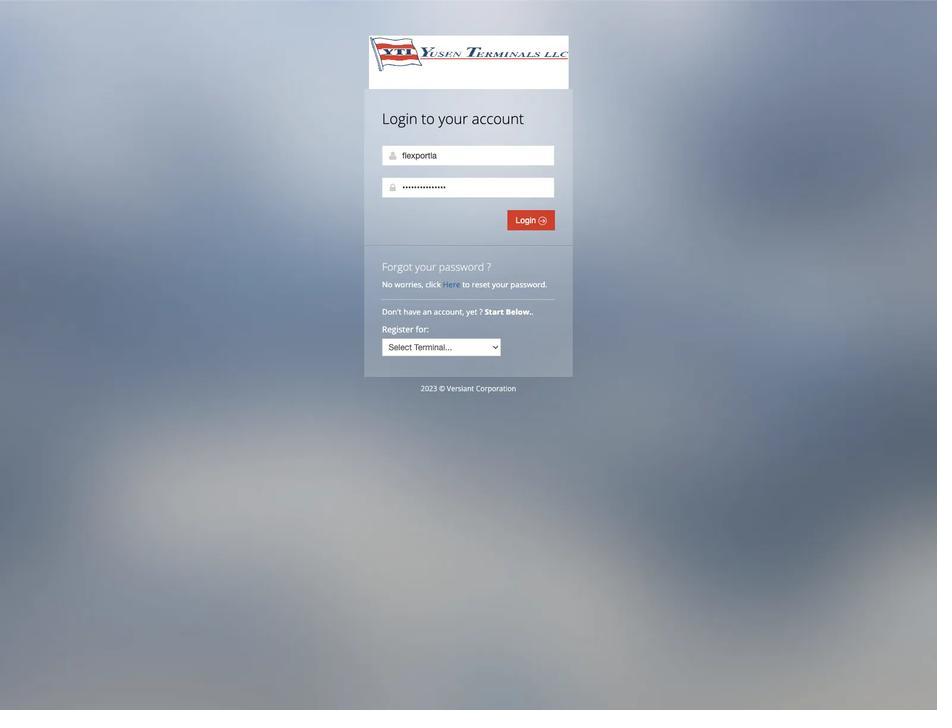 Task type: locate. For each thing, give the bounding box(es) containing it.
0 vertical spatial your
[[439, 109, 468, 128]]

forgot your password ? no worries, click here to reset your password.
[[382, 260, 548, 290]]

don't have an account, yet ? start below. .
[[382, 307, 536, 317]]

to right here
[[463, 279, 470, 290]]

2 vertical spatial your
[[492, 279, 509, 290]]

account,
[[434, 307, 465, 317]]

Password password field
[[382, 178, 555, 198]]

0 vertical spatial ?
[[487, 260, 491, 274]]

1 vertical spatial to
[[463, 279, 470, 290]]

login inside button
[[516, 216, 539, 225]]

forgot
[[382, 260, 413, 274]]

login to your account
[[382, 109, 524, 128]]

login for login to your account
[[382, 109, 418, 128]]

1 vertical spatial login
[[516, 216, 539, 225]]

to
[[421, 109, 435, 128], [463, 279, 470, 290]]

your up username text field
[[439, 109, 468, 128]]

start
[[485, 307, 504, 317]]

register
[[382, 324, 414, 335]]

1 horizontal spatial login
[[516, 216, 539, 225]]

1 vertical spatial your
[[415, 260, 436, 274]]

login
[[382, 109, 418, 128], [516, 216, 539, 225]]

user image
[[388, 151, 398, 160]]

your
[[439, 109, 468, 128], [415, 260, 436, 274], [492, 279, 509, 290]]

password.
[[511, 279, 548, 290]]

?
[[487, 260, 491, 274], [479, 307, 483, 317]]

versiant
[[447, 384, 474, 394]]

0 horizontal spatial login
[[382, 109, 418, 128]]

here link
[[443, 279, 461, 290]]

don't
[[382, 307, 402, 317]]

login button
[[508, 210, 555, 231]]

? inside forgot your password ? no worries, click here to reset your password.
[[487, 260, 491, 274]]

1 vertical spatial ?
[[479, 307, 483, 317]]

to up username text field
[[421, 109, 435, 128]]

0 vertical spatial to
[[421, 109, 435, 128]]

0 horizontal spatial ?
[[479, 307, 483, 317]]

.
[[532, 307, 534, 317]]

0 horizontal spatial your
[[415, 260, 436, 274]]

your right reset
[[492, 279, 509, 290]]

your up click
[[415, 260, 436, 274]]

0 vertical spatial login
[[382, 109, 418, 128]]

? up reset
[[487, 260, 491, 274]]

? right yet
[[479, 307, 483, 317]]

1 horizontal spatial ?
[[487, 260, 491, 274]]

below.
[[506, 307, 532, 317]]

1 horizontal spatial to
[[463, 279, 470, 290]]

reset
[[472, 279, 490, 290]]

to inside forgot your password ? no worries, click here to reset your password.
[[463, 279, 470, 290]]

2023
[[421, 384, 437, 394]]



Task type: vqa. For each thing, say whether or not it's contained in the screenshot.
? inside Forgot your password ? No worries, click Here to reset your password.
yes



Task type: describe. For each thing, give the bounding box(es) containing it.
corporation
[[476, 384, 516, 394]]

here
[[443, 279, 461, 290]]

Username text field
[[382, 146, 555, 166]]

an
[[423, 307, 432, 317]]

no
[[382, 279, 393, 290]]

lock image
[[388, 183, 398, 193]]

0 horizontal spatial to
[[421, 109, 435, 128]]

register for:
[[382, 324, 429, 335]]

©
[[439, 384, 445, 394]]

have
[[404, 307, 421, 317]]

click
[[426, 279, 441, 290]]

worries,
[[395, 279, 424, 290]]

login for login
[[516, 216, 539, 225]]

yet
[[467, 307, 477, 317]]

2023 © versiant corporation
[[421, 384, 516, 394]]

for:
[[416, 324, 429, 335]]

swapright image
[[539, 217, 547, 225]]

1 horizontal spatial your
[[439, 109, 468, 128]]

password
[[439, 260, 484, 274]]

2 horizontal spatial your
[[492, 279, 509, 290]]

account
[[472, 109, 524, 128]]



